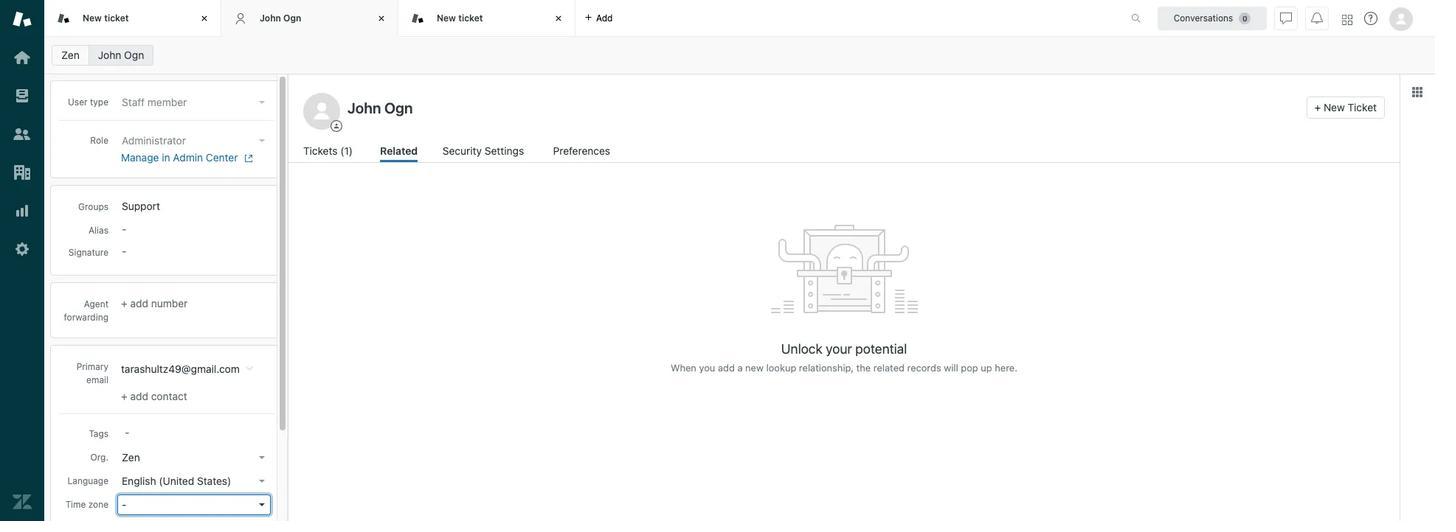 Task type: describe. For each thing, give the bounding box(es) containing it.
new
[[746, 362, 764, 374]]

will
[[944, 362, 959, 374]]

add button
[[576, 0, 622, 36]]

tickets
[[303, 145, 338, 157]]

zendesk image
[[13, 493, 32, 512]]

zen link
[[52, 45, 89, 66]]

english
[[122, 475, 156, 488]]

zendesk products image
[[1343, 14, 1353, 25]]

staff member
[[122, 96, 187, 109]]

type
[[90, 97, 109, 108]]

member
[[148, 96, 187, 109]]

ogn inside tab
[[283, 12, 301, 23]]

- button
[[117, 495, 271, 516]]

org.
[[90, 452, 109, 464]]

here.
[[995, 362, 1018, 374]]

arrow down image for zen
[[259, 457, 265, 460]]

close image for john ogn
[[374, 11, 389, 26]]

security
[[443, 145, 482, 157]]

zen inside "zen" link
[[61, 49, 80, 61]]

apps image
[[1412, 86, 1424, 98]]

staff
[[122, 96, 145, 109]]

ticket
[[1348, 101, 1377, 114]]

main element
[[0, 0, 44, 522]]

secondary element
[[44, 41, 1436, 70]]

button displays agent's chat status as invisible. image
[[1281, 12, 1292, 24]]

preferences link
[[553, 143, 613, 162]]

agent
[[84, 299, 109, 310]]

states)
[[197, 475, 231, 488]]

time
[[65, 500, 86, 511]]

organizations image
[[13, 163, 32, 182]]

support
[[122, 200, 160, 213]]

ticket for second new ticket tab from right
[[104, 12, 129, 23]]

security settings link
[[443, 143, 528, 162]]

in
[[162, 151, 170, 164]]

preferences
[[553, 145, 610, 157]]

views image
[[13, 86, 32, 106]]

forwarding
[[64, 312, 109, 323]]

get help image
[[1365, 12, 1378, 25]]

settings
[[485, 145, 524, 157]]

john inside tab
[[260, 12, 281, 23]]

you
[[699, 362, 715, 374]]

new inside button
[[1324, 101, 1345, 114]]

unlock your potential when you add a new lookup relationship, the related records will pop up here.
[[671, 342, 1018, 374]]

user
[[68, 97, 88, 108]]

groups
[[78, 201, 109, 213]]

zone
[[88, 500, 109, 511]]

your
[[826, 342, 852, 357]]

add inside 'add' popup button
[[596, 12, 613, 23]]

a
[[738, 362, 743, 374]]

close image for new ticket
[[551, 11, 566, 26]]

tarashultz49@gmail.com
[[121, 363, 240, 376]]

lookup
[[767, 362, 797, 374]]

john ogn inside 'secondary' element
[[98, 49, 144, 61]]

tickets (1) link
[[303, 143, 355, 162]]

relationship,
[[799, 362, 854, 374]]

2 new ticket tab from the left
[[399, 0, 576, 37]]

email
[[86, 375, 109, 386]]

1 new ticket tab from the left
[[44, 0, 221, 37]]

arrow down image for administrator
[[259, 140, 265, 142]]

get started image
[[13, 48, 32, 67]]

+ new ticket button
[[1307, 97, 1385, 119]]

conversations
[[1174, 12, 1234, 23]]

unlock
[[782, 342, 823, 357]]

manage
[[121, 151, 159, 164]]

new for second new ticket tab from right
[[83, 12, 102, 23]]



Task type: vqa. For each thing, say whether or not it's contained in the screenshot.
Subject field
no



Task type: locate. For each thing, give the bounding box(es) containing it.
tags
[[89, 429, 109, 440]]

0 horizontal spatial new
[[83, 12, 102, 23]]

+ add contact
[[121, 390, 187, 403]]

english (united states)
[[122, 475, 231, 488]]

number
[[151, 297, 188, 310]]

0 vertical spatial arrow down image
[[259, 457, 265, 460]]

+ for + new ticket
[[1315, 101, 1321, 114]]

None text field
[[343, 97, 1301, 119]]

1 vertical spatial john ogn
[[98, 49, 144, 61]]

0 horizontal spatial new ticket
[[83, 12, 129, 23]]

1 vertical spatial john
[[98, 49, 121, 61]]

manage in admin center link
[[121, 151, 265, 165]]

user type
[[68, 97, 109, 108]]

1 horizontal spatial ogn
[[283, 12, 301, 23]]

+ add number
[[121, 297, 188, 310]]

arrow down image down english (united states) button
[[259, 504, 265, 507]]

contact
[[151, 390, 187, 403]]

ogn
[[283, 12, 301, 23], [124, 49, 144, 61]]

related
[[874, 362, 905, 374]]

0 vertical spatial ogn
[[283, 12, 301, 23]]

tabs tab list
[[44, 0, 1116, 37]]

1 close image from the left
[[374, 11, 389, 26]]

3 arrow down image from the top
[[259, 480, 265, 483]]

primary email
[[76, 362, 109, 386]]

tickets (1)
[[303, 145, 353, 157]]

2 horizontal spatial new
[[1324, 101, 1345, 114]]

reporting image
[[13, 202, 32, 221]]

center
[[206, 151, 238, 164]]

1 horizontal spatial zen
[[122, 452, 140, 464]]

arrow down image for staff member
[[259, 101, 265, 104]]

+ right agent
[[121, 297, 127, 310]]

0 horizontal spatial close image
[[374, 11, 389, 26]]

0 horizontal spatial zen
[[61, 49, 80, 61]]

arrow down image inside administrator button
[[259, 140, 265, 142]]

1 arrow down image from the top
[[259, 101, 265, 104]]

1 ticket from the left
[[104, 12, 129, 23]]

john ogn
[[260, 12, 301, 23], [98, 49, 144, 61]]

1 vertical spatial arrow down image
[[259, 504, 265, 507]]

zen inside zen button
[[122, 452, 140, 464]]

records
[[908, 362, 942, 374]]

the
[[857, 362, 871, 374]]

arrow down image inside english (united states) button
[[259, 480, 265, 483]]

new ticket tab
[[44, 0, 221, 37], [399, 0, 576, 37]]

zendesk support image
[[13, 10, 32, 29]]

time zone
[[65, 500, 109, 511]]

-
[[122, 499, 127, 511]]

0 horizontal spatial ogn
[[124, 49, 144, 61]]

2 close image from the left
[[551, 11, 566, 26]]

john right close image
[[260, 12, 281, 23]]

- field
[[119, 425, 271, 441]]

2 vertical spatial arrow down image
[[259, 480, 265, 483]]

arrow down image inside zen button
[[259, 457, 265, 460]]

english (united states) button
[[117, 472, 271, 492]]

0 horizontal spatial john
[[98, 49, 121, 61]]

up
[[981, 362, 993, 374]]

new for second new ticket tab from the left
[[437, 12, 456, 23]]

notifications image
[[1312, 12, 1323, 24]]

1 vertical spatial +
[[121, 297, 127, 310]]

zen up user
[[61, 49, 80, 61]]

manage in admin center
[[121, 151, 238, 164]]

1 vertical spatial zen
[[122, 452, 140, 464]]

1 new ticket from the left
[[83, 12, 129, 23]]

0 horizontal spatial ticket
[[104, 12, 129, 23]]

john ogn link
[[88, 45, 154, 66]]

new ticket for second new ticket tab from the left
[[437, 12, 483, 23]]

add inside unlock your potential when you add a new lookup relationship, the related records will pop up here.
[[718, 362, 735, 374]]

+ left ticket
[[1315, 101, 1321, 114]]

new ticket
[[83, 12, 129, 23], [437, 12, 483, 23]]

conversations button
[[1158, 6, 1267, 30]]

alias
[[89, 225, 109, 236]]

administrator
[[122, 134, 186, 147]]

ticket for second new ticket tab from the left
[[458, 12, 483, 23]]

arrow down image
[[259, 101, 265, 104], [259, 140, 265, 142], [259, 480, 265, 483]]

security settings
[[443, 145, 524, 157]]

administrator button
[[117, 131, 271, 151]]

+ for + add contact
[[121, 390, 127, 403]]

customers image
[[13, 125, 32, 144]]

0 horizontal spatial new ticket tab
[[44, 0, 221, 37]]

2 new ticket from the left
[[437, 12, 483, 23]]

potential
[[856, 342, 907, 357]]

zen button
[[117, 448, 271, 469]]

ticket
[[104, 12, 129, 23], [458, 12, 483, 23]]

arrow down image for -
[[259, 504, 265, 507]]

new
[[83, 12, 102, 23], [437, 12, 456, 23], [1324, 101, 1345, 114]]

john ogn tab
[[221, 0, 399, 37]]

related link
[[380, 143, 418, 162]]

+ left the contact
[[121, 390, 127, 403]]

1 horizontal spatial new
[[437, 12, 456, 23]]

admin image
[[13, 240, 32, 259]]

add
[[596, 12, 613, 23], [130, 297, 148, 310], [718, 362, 735, 374], [130, 390, 148, 403]]

1 arrow down image from the top
[[259, 457, 265, 460]]

+ for + add number
[[121, 297, 127, 310]]

close image
[[197, 11, 212, 26]]

1 vertical spatial ogn
[[124, 49, 144, 61]]

2 arrow down image from the top
[[259, 140, 265, 142]]

1 horizontal spatial john
[[260, 12, 281, 23]]

arrow down image for english (united states)
[[259, 480, 265, 483]]

0 vertical spatial zen
[[61, 49, 80, 61]]

+ inside button
[[1315, 101, 1321, 114]]

zen
[[61, 49, 80, 61], [122, 452, 140, 464]]

arrow down image down - field
[[259, 457, 265, 460]]

arrow down image inside - button
[[259, 504, 265, 507]]

primary
[[76, 362, 109, 373]]

+
[[1315, 101, 1321, 114], [121, 297, 127, 310], [121, 390, 127, 403]]

close image
[[374, 11, 389, 26], [551, 11, 566, 26]]

close image inside john ogn tab
[[374, 11, 389, 26]]

+ new ticket
[[1315, 101, 1377, 114]]

staff member button
[[117, 92, 271, 113]]

john inside 'secondary' element
[[98, 49, 121, 61]]

(1)
[[340, 145, 353, 157]]

signature
[[69, 247, 109, 258]]

role
[[90, 135, 109, 146]]

0 vertical spatial +
[[1315, 101, 1321, 114]]

arrow down image
[[259, 457, 265, 460], [259, 504, 265, 507]]

when
[[671, 362, 697, 374]]

1 horizontal spatial new ticket tab
[[399, 0, 576, 37]]

john right "zen" link
[[98, 49, 121, 61]]

0 horizontal spatial john ogn
[[98, 49, 144, 61]]

agent forwarding
[[64, 299, 109, 323]]

1 horizontal spatial ticket
[[458, 12, 483, 23]]

zen up english
[[122, 452, 140, 464]]

2 arrow down image from the top
[[259, 504, 265, 507]]

admin
[[173, 151, 203, 164]]

language
[[68, 476, 109, 487]]

related
[[380, 145, 418, 157]]

2 ticket from the left
[[458, 12, 483, 23]]

0 vertical spatial john ogn
[[260, 12, 301, 23]]

1 horizontal spatial john ogn
[[260, 12, 301, 23]]

1 vertical spatial arrow down image
[[259, 140, 265, 142]]

john
[[260, 12, 281, 23], [98, 49, 121, 61]]

pop
[[961, 362, 979, 374]]

(united
[[159, 475, 194, 488]]

arrow down image inside the staff member button
[[259, 101, 265, 104]]

1 horizontal spatial new ticket
[[437, 12, 483, 23]]

2 vertical spatial +
[[121, 390, 127, 403]]

1 horizontal spatial close image
[[551, 11, 566, 26]]

0 vertical spatial arrow down image
[[259, 101, 265, 104]]

john ogn inside tab
[[260, 12, 301, 23]]

0 vertical spatial john
[[260, 12, 281, 23]]

ogn inside 'secondary' element
[[124, 49, 144, 61]]

new ticket for second new ticket tab from right
[[83, 12, 129, 23]]



